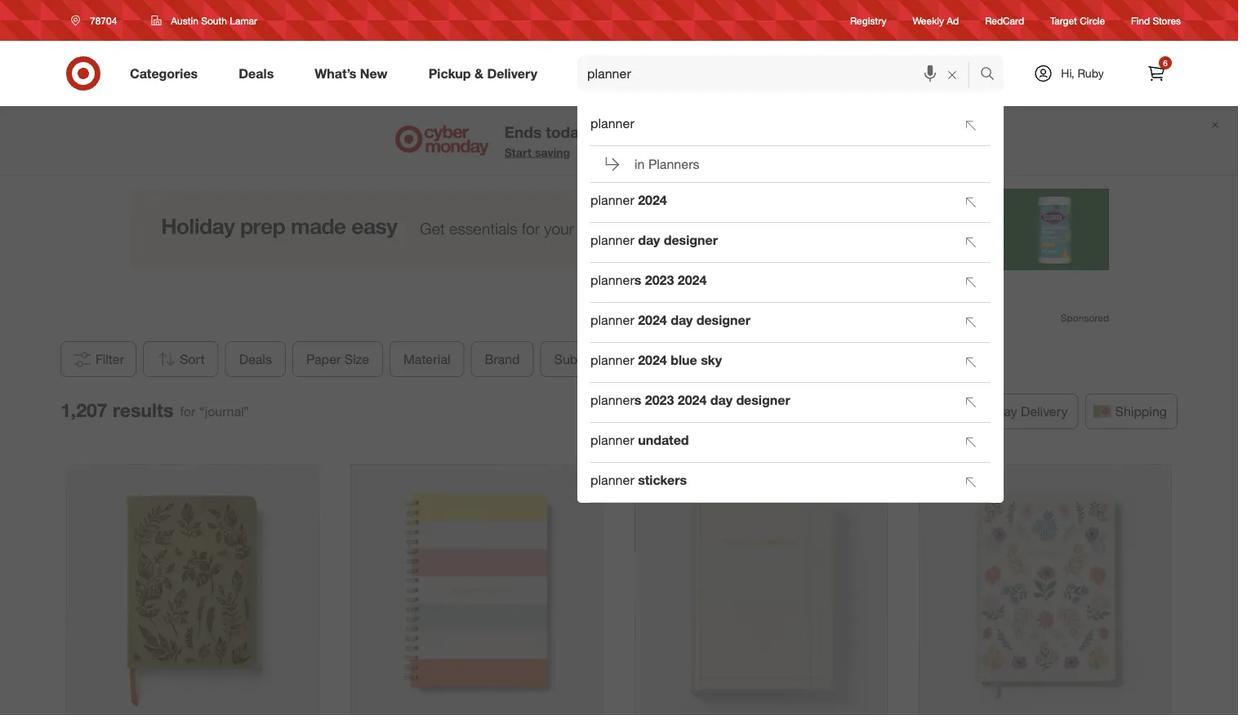 Task type: vqa. For each thing, say whether or not it's contained in the screenshot.
weekly ad
yes



Task type: describe. For each thing, give the bounding box(es) containing it.
planner 2024 blue sky
[[591, 352, 722, 368]]

2024 for 2024
[[638, 192, 667, 208]]

search
[[973, 67, 1012, 83]]

paper
[[306, 351, 341, 367]]

2023 for s 2023 2024 day designer
[[645, 393, 674, 408]]

in planners
[[635, 156, 700, 172]]

cyber monday target deals image
[[393, 121, 492, 160]]

pickup & delivery
[[429, 65, 538, 81]]

planner for planner undated
[[591, 433, 634, 448]]

&
[[475, 65, 484, 81]]

type button
[[632, 342, 687, 378]]

pickup for pickup
[[745, 404, 785, 420]]

genre
[[708, 351, 744, 367]]

day
[[995, 404, 1017, 420]]

78704
[[90, 14, 117, 27]]

lamar
[[230, 14, 257, 27]]

target circle
[[1051, 14, 1105, 26]]

0 horizontal spatial day
[[638, 232, 660, 248]]

planner for planner 2024
[[591, 192, 634, 208]]

results
[[113, 398, 173, 421]]

s for s 2023 2024
[[634, 272, 642, 288]]

1 vertical spatial designer
[[697, 312, 751, 328]]

find stores link
[[1131, 13, 1181, 27]]

same
[[958, 404, 991, 420]]

score
[[596, 122, 639, 141]]

6 link
[[1139, 56, 1175, 91]]

same day delivery
[[958, 404, 1068, 420]]

shipping
[[1116, 404, 1167, 420]]

2023 for s 2023 2024
[[645, 272, 674, 288]]

stores
[[1153, 14, 1181, 26]]

in
[[635, 156, 645, 172]]

south
[[201, 14, 227, 27]]

2 vertical spatial day
[[711, 393, 733, 408]]

for
[[180, 404, 196, 420]]

78704 button
[[60, 6, 134, 35]]

pickup button
[[715, 394, 795, 430]]

deals
[[806, 122, 846, 141]]

hi,
[[1061, 66, 1075, 80]]

weekly ad link
[[913, 13, 959, 27]]

ad
[[947, 14, 959, 26]]

target circle link
[[1051, 13, 1105, 27]]

what's new link
[[301, 56, 408, 91]]

start
[[505, 145, 532, 159]]

stickers
[[638, 473, 687, 488]]

planner undated
[[591, 433, 689, 448]]

find stores
[[1131, 14, 1181, 26]]

sky
[[701, 352, 722, 368]]

filter
[[96, 351, 124, 367]]

size
[[345, 351, 369, 367]]

planner 2024
[[591, 192, 667, 208]]

paper size button
[[292, 342, 383, 378]]

type
[[646, 351, 673, 367]]

ends today! score incredible online-only deals start saving
[[505, 122, 846, 159]]

categories link
[[116, 56, 218, 91]]

target
[[1051, 14, 1077, 26]]

planner for planner stickers
[[591, 473, 634, 488]]

s for s 2023 2024 day designer
[[634, 393, 642, 408]]

ruby
[[1078, 66, 1104, 80]]

planner s 2023 2024
[[591, 272, 707, 288]]

deals for deals link
[[239, 65, 274, 81]]

planner for planner 2024 blue sky
[[591, 352, 634, 368]]

subgenre
[[554, 351, 611, 367]]

austin south lamar
[[171, 14, 257, 27]]

what's new
[[315, 65, 388, 81]]

hi, ruby
[[1061, 66, 1104, 80]]

1,207
[[60, 398, 107, 421]]

shipping button
[[1085, 394, 1178, 430]]

"journal"
[[199, 404, 249, 420]]



Task type: locate. For each thing, give the bounding box(es) containing it.
1 horizontal spatial pickup
[[745, 404, 785, 420]]

7 planner from the top
[[591, 393, 634, 408]]

pickup & delivery link
[[415, 56, 558, 91]]

search button
[[973, 56, 1012, 95]]

2 deals from the top
[[239, 351, 272, 367]]

0 vertical spatial delivery
[[487, 65, 538, 81]]

0 vertical spatial designer
[[664, 232, 718, 248]]

deals button
[[225, 342, 286, 378]]

2023 down planner day designer
[[645, 272, 674, 288]]

genre button
[[694, 342, 758, 378]]

day up planner s 2023 2024
[[638, 232, 660, 248]]

pickup inside "button"
[[745, 404, 785, 420]]

planner for planner 2024 day designer
[[591, 312, 634, 328]]

planner for planner s 2023 2024 day designer
[[591, 393, 634, 408]]

designer up planner s 2023 2024
[[664, 232, 718, 248]]

pickup left "&"
[[429, 65, 471, 81]]

designer up genre
[[697, 312, 751, 328]]

designer down genre button at the right of the page
[[736, 393, 790, 408]]

sort button
[[143, 342, 219, 378]]

planner s 2023 2024 day designer
[[591, 393, 790, 408]]

4 planner from the top
[[591, 272, 634, 288]]

0 vertical spatial day
[[638, 232, 660, 248]]

3 planner from the top
[[591, 232, 634, 248]]

ends
[[505, 122, 542, 141]]

0 horizontal spatial delivery
[[487, 65, 538, 81]]

day
[[638, 232, 660, 248], [671, 312, 693, 328], [711, 393, 733, 408]]

planner link
[[591, 108, 952, 144]]

s
[[634, 272, 642, 288], [634, 393, 642, 408]]

pickup down genre button at the right of the page
[[745, 404, 785, 420]]

circle
[[1080, 14, 1105, 26]]

1 horizontal spatial delivery
[[1021, 404, 1068, 420]]

1 planner from the top
[[591, 116, 634, 132]]

what's
[[315, 65, 357, 81]]

blue
[[671, 352, 697, 368]]

deals link
[[225, 56, 294, 91]]

2024 up planner 2024 day designer
[[678, 272, 707, 288]]

2024 for 2024 blue sky
[[638, 352, 667, 368]]

material
[[404, 351, 451, 367]]

2023
[[645, 272, 674, 288], [645, 393, 674, 408]]

0 vertical spatial 2023
[[645, 272, 674, 288]]

6 planner from the top
[[591, 352, 634, 368]]

1 vertical spatial s
[[634, 393, 642, 408]]

s down planner day designer
[[634, 272, 642, 288]]

192pg ruled casebound journal 7"x5" thoughts and feelings cream - opalhouse™ image
[[635, 465, 888, 716], [635, 465, 888, 716]]

austin south lamar button
[[141, 6, 268, 35]]

redcard link
[[985, 13, 1024, 27]]

delivery right "&"
[[487, 65, 538, 81]]

1 horizontal spatial day
[[671, 312, 693, 328]]

2024 down in
[[638, 192, 667, 208]]

austin
[[171, 14, 198, 27]]

weekly ad
[[913, 14, 959, 26]]

1 vertical spatial day
[[671, 312, 693, 328]]

incredible
[[643, 122, 716, 141]]

240 sheet college ruled journal 7.75"x5.5" bookbound floral - threshold™ image
[[919, 465, 1172, 716], [919, 465, 1172, 716]]

paper size
[[306, 351, 369, 367]]

deals
[[239, 65, 274, 81], [239, 351, 272, 367]]

1,207 results for "journal"
[[60, 398, 249, 421]]

1 vertical spatial 2023
[[645, 393, 674, 408]]

2 horizontal spatial day
[[711, 393, 733, 408]]

today!
[[546, 122, 592, 141]]

online-
[[720, 122, 771, 141]]

designer
[[664, 232, 718, 248], [697, 312, 751, 328], [736, 393, 790, 408]]

weekly
[[913, 14, 944, 26]]

planner stickers
[[591, 473, 687, 488]]

2 2023 from the top
[[645, 393, 674, 408]]

pickup for pickup & delivery
[[429, 65, 471, 81]]

in planners link
[[591, 146, 991, 182]]

planner 2024 day designer
[[591, 312, 751, 328]]

undated
[[638, 433, 689, 448]]

2 planner from the top
[[591, 192, 634, 208]]

new
[[360, 65, 388, 81]]

brand
[[485, 351, 520, 367]]

planner for planner s 2023 2024
[[591, 272, 634, 288]]

delivery inside button
[[1021, 404, 1068, 420]]

1 2023 from the top
[[645, 272, 674, 288]]

pickup
[[429, 65, 471, 81], [745, 404, 785, 420]]

deals for the deals button
[[239, 351, 272, 367]]

deals inside button
[[239, 351, 272, 367]]

2024 up type
[[638, 312, 667, 328]]

1 s from the top
[[634, 272, 642, 288]]

only
[[771, 122, 802, 141]]

delivery right day
[[1021, 404, 1068, 420]]

planner for planner
[[591, 116, 634, 132]]

8 planner from the top
[[591, 433, 634, 448]]

material button
[[390, 342, 465, 378]]

day up blue
[[671, 312, 693, 328]]

5 planner from the top
[[591, 312, 634, 328]]

0 vertical spatial pickup
[[429, 65, 471, 81]]

sponsored
[[1061, 312, 1109, 324]]

saving
[[535, 145, 570, 159]]

192 sheet college ruled journal 7"x10" spiral stripe - threshold™ image
[[351, 465, 603, 716], [351, 465, 603, 716]]

filter button
[[60, 342, 137, 378]]

find
[[1131, 14, 1150, 26]]

0 horizontal spatial pickup
[[429, 65, 471, 81]]

2023 down planner 2024 blue sky
[[645, 393, 674, 408]]

s up planner undated
[[634, 393, 642, 408]]

delivery for same day delivery
[[1021, 404, 1068, 420]]

1 vertical spatial pickup
[[745, 404, 785, 420]]

2 vertical spatial designer
[[736, 393, 790, 408]]

delivery
[[487, 65, 538, 81], [1021, 404, 1068, 420]]

2024 down blue
[[678, 393, 707, 408]]

planner
[[591, 116, 634, 132], [591, 192, 634, 208], [591, 232, 634, 248], [591, 272, 634, 288], [591, 312, 634, 328], [591, 352, 634, 368], [591, 393, 634, 408], [591, 433, 634, 448], [591, 473, 634, 488]]

registry
[[850, 14, 887, 26]]

planners
[[649, 156, 700, 172]]

deals up "journal"
[[239, 351, 272, 367]]

0 vertical spatial deals
[[239, 65, 274, 81]]

same day delivery button
[[927, 394, 1079, 430]]

sort
[[180, 351, 205, 367]]

1 vertical spatial deals
[[239, 351, 272, 367]]

9 planner from the top
[[591, 473, 634, 488]]

redcard
[[985, 14, 1024, 26]]

subgenre button
[[541, 342, 625, 378]]

planner day designer
[[591, 232, 718, 248]]

What can we help you find? suggestions appear below search field
[[578, 56, 984, 91]]

6
[[1163, 58, 1168, 68]]

2024 left blue
[[638, 352, 667, 368]]

planner for planner day designer
[[591, 232, 634, 248]]

deals down lamar
[[239, 65, 274, 81]]

0 vertical spatial s
[[634, 272, 642, 288]]

advertisement region
[[129, 189, 1109, 311]]

categories
[[130, 65, 198, 81]]

delivery for pickup & delivery
[[487, 65, 538, 81]]

registry link
[[850, 13, 887, 27]]

day down genre button at the right of the page
[[711, 393, 733, 408]]

brand button
[[471, 342, 534, 378]]

2024
[[638, 192, 667, 208], [678, 272, 707, 288], [638, 312, 667, 328], [638, 352, 667, 368], [678, 393, 707, 408]]

240 sheet ruled journal 5.75"x7.75" faux leather leaves - threshold™ image
[[67, 465, 319, 716], [67, 465, 319, 716]]

1 deals from the top
[[239, 65, 274, 81]]

2024 for 2024 day designer
[[638, 312, 667, 328]]

2 s from the top
[[634, 393, 642, 408]]

1 vertical spatial delivery
[[1021, 404, 1068, 420]]



